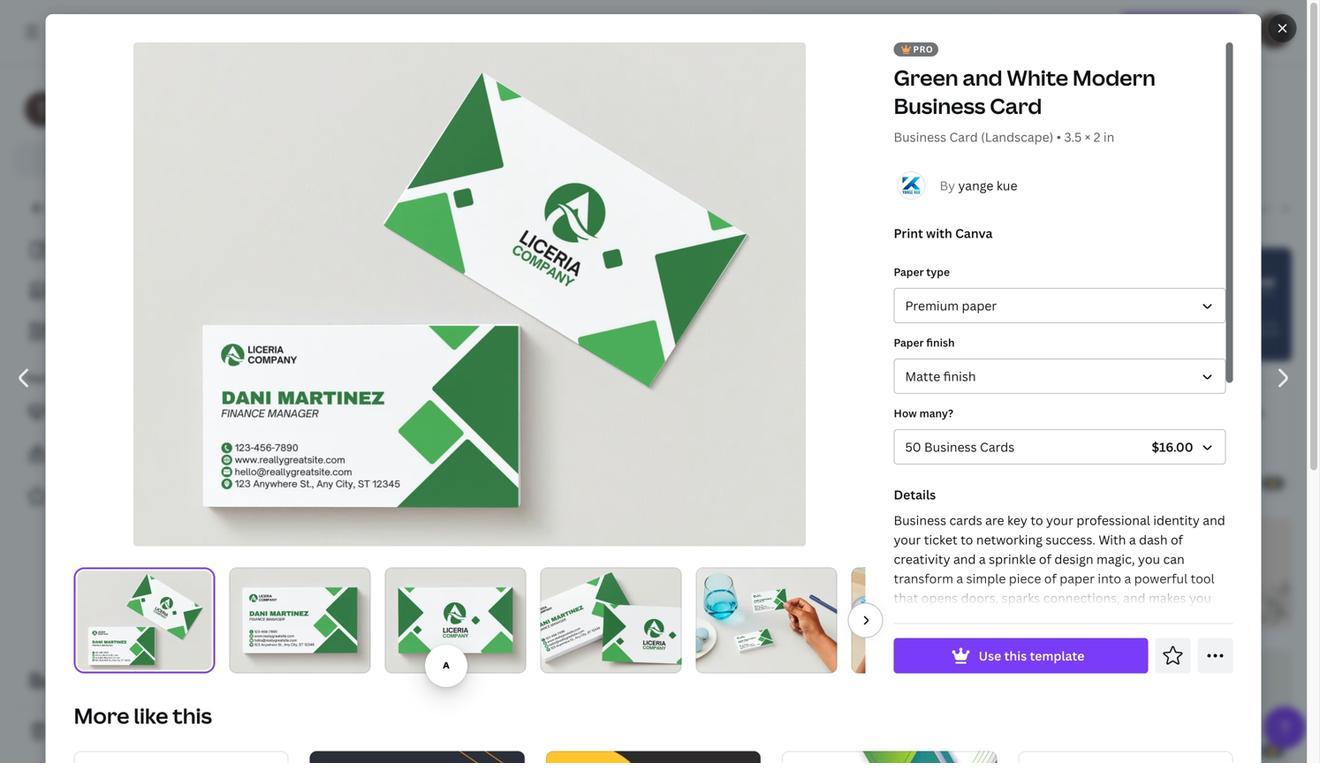 Task type: describe. For each thing, give the bounding box(es) containing it.
let
[[1055, 629, 1071, 646]]

black and white simple personal business card image
[[458, 384, 651, 497]]

1 vertical spatial you
[[1190, 590, 1212, 607]]

1 vertical spatial of
[[1040, 551, 1052, 568]]

design
[[1055, 551, 1094, 568]]

ticket
[[925, 532, 958, 549]]

minimalist beige interior designer business card image
[[1100, 652, 1293, 764]]

can
[[1164, 551, 1185, 568]]

content
[[51, 371, 93, 385]]

artist
[[541, 200, 575, 217]]

many?
[[920, 406, 954, 421]]

bakery
[[729, 200, 770, 217]]

creators you follow link
[[14, 394, 230, 430]]

1 vertical spatial success.
[[1087, 649, 1137, 665]]

matte finish
[[906, 368, 977, 385]]

more
[[464, 149, 499, 168]]

a up simple
[[980, 551, 986, 568]]

to right key on the right bottom of the page
[[1031, 512, 1044, 529]]

a inside button
[[99, 673, 106, 690]]

business inside details business cards are key to your professional identity and your ticket to networking success. with a dash of creativity and a sprinkle of design magic, you can transform a simple piece of paper into a powerful tool that opens doors, sparks connections, and makes you unforgettable in the business world. so, get those creative juices flowing and let your business cards become your secret weapon for success.
[[894, 512, 947, 529]]

makes
[[1149, 590, 1187, 607]]

green and white modern business card image
[[886, 248, 1079, 362]]

green and white modern business card business card (landscape) • 3.5 × 2 in
[[894, 63, 1156, 145]]

template
[[1030, 648, 1085, 665]]

Paper finish button
[[894, 359, 1227, 394]]

flowing
[[983, 629, 1026, 646]]

free
[[503, 149, 530, 168]]

create
[[57, 673, 96, 690]]

0 horizontal spatial this
[[173, 702, 212, 731]]

finish for paper finish
[[927, 336, 955, 350]]

home
[[104, 200, 139, 217]]

style
[[819, 149, 852, 168]]

kue
[[997, 177, 1018, 194]]

brand templates link
[[14, 437, 230, 472]]

your
[[25, 371, 48, 385]]

trash link
[[14, 714, 230, 750]]

weapon
[[1016, 649, 1063, 665]]

church
[[1242, 200, 1286, 217]]

those
[[1155, 610, 1189, 626]]

bartender button
[[890, 191, 966, 225]]

1 creative modern business card image from the left
[[74, 752, 289, 764]]

business down pro in the top right of the page
[[894, 92, 986, 120]]

get canva pro
[[83, 152, 168, 168]]

opens
[[922, 590, 959, 607]]

modern
[[1073, 63, 1156, 92]]

pink aesthetic handwritten wedding agent business card image
[[1100, 520, 1293, 630]]

details
[[894, 487, 937, 504]]

1 vertical spatial templates
[[79, 242, 139, 259]]

dash
[[1140, 532, 1168, 549]]

suitable
[[606, 149, 660, 168]]

creators you follow
[[62, 404, 180, 420]]

magic,
[[1097, 551, 1136, 568]]

piece
[[1010, 571, 1042, 588]]

back to home
[[57, 200, 139, 217]]

create
[[873, 149, 916, 168]]

orange modern fun photography business card image
[[886, 384, 1079, 494]]

church button
[[1235, 191, 1293, 225]]

impressions.
[[1015, 149, 1101, 168]]

0 horizontal spatial business
[[715, 95, 836, 134]]

popular
[[597, 95, 709, 134]]

see more free templates suitable for every industry and style to create powerful first impressions.
[[435, 149, 1101, 168]]

grey black modern elegant name initials monogram business card image
[[672, 248, 865, 358]]

finish for matte finish
[[944, 368, 977, 385]]

nude minimalist beauty feminine makeup artist business card image
[[886, 652, 1079, 764]]

a left simple
[[957, 571, 964, 588]]

trending
[[251, 200, 304, 217]]

top level navigation element
[[156, 14, 710, 50]]

juices
[[946, 629, 980, 646]]

follow
[[141, 404, 180, 420]]

and inside green and white modern business card business card (landscape) • 3.5 × 2 in
[[963, 63, 1003, 92]]

red black creative modern business card image
[[244, 248, 437, 362]]

with
[[1099, 532, 1127, 549]]

back
[[57, 200, 85, 217]]

yange
[[959, 177, 994, 194]]

1 horizontal spatial canva
[[956, 225, 993, 242]]

creative
[[894, 629, 943, 646]]

black & gold elegant business card image
[[458, 248, 651, 362]]

navy and brown modern business card image
[[672, 380, 865, 494]]

1 vertical spatial business
[[1016, 610, 1068, 626]]

trending button
[[244, 191, 311, 225]]

tool
[[1191, 571, 1215, 588]]

shop popular business card designs
[[519, 95, 1018, 134]]

and up weapon
[[1029, 629, 1052, 646]]

transform
[[894, 571, 954, 588]]

so,
[[1112, 610, 1130, 626]]

to right the back
[[88, 200, 101, 217]]

0 vertical spatial for
[[664, 149, 684, 168]]

•
[[1057, 129, 1062, 145]]

your up creativity
[[894, 532, 922, 549]]

are
[[986, 512, 1005, 529]]

pro
[[914, 43, 934, 55]]

paper inside premium paper "button"
[[962, 298, 997, 314]]

1 vertical spatial cards
[[1159, 629, 1192, 646]]

more like this
[[74, 702, 212, 731]]

more
[[74, 702, 129, 731]]

blue minimalist corporate business card image
[[672, 652, 865, 764]]

0 vertical spatial cards
[[950, 512, 983, 529]]

first
[[984, 149, 1012, 168]]

with
[[927, 225, 953, 242]]

shop
[[519, 95, 591, 134]]

world.
[[1071, 610, 1109, 626]]

pro
[[148, 152, 168, 168]]

your down 'world.'
[[1074, 629, 1101, 646]]

green
[[894, 63, 959, 92]]

this inside button
[[1005, 648, 1028, 665]]

in inside green and white modern business card business card (landscape) • 3.5 × 2 in
[[1104, 129, 1115, 145]]

sprinkle
[[989, 551, 1037, 568]]

all templates
[[60, 242, 139, 259]]

a right into
[[1125, 571, 1132, 588]]

matte
[[906, 368, 941, 385]]

paper finish
[[894, 336, 955, 350]]

templates
[[101, 446, 162, 463]]

0 horizontal spatial card
[[950, 129, 979, 145]]

get
[[83, 152, 104, 168]]



Task type: locate. For each thing, give the bounding box(es) containing it.
1 vertical spatial paper
[[1060, 571, 1095, 588]]

secret
[[976, 649, 1013, 665]]

your down "juices"
[[945, 649, 973, 665]]

finish up matte finish at the right of page
[[927, 336, 955, 350]]

0 horizontal spatial cards
[[950, 512, 983, 529]]

see
[[435, 149, 460, 168]]

black & white m letter business card design brand identity for digital studio design company image
[[244, 656, 437, 764]]

unforgettable
[[894, 610, 976, 626]]

bartender
[[897, 200, 959, 217]]

doors,
[[962, 590, 999, 607]]

0 vertical spatial canva
[[107, 152, 145, 168]]

card
[[842, 95, 907, 134]]

1 vertical spatial in
[[979, 610, 990, 626]]

this right like
[[173, 702, 212, 731]]

50 business cards
[[906, 439, 1015, 456]]

create a team button
[[14, 664, 230, 699]]

actor button
[[339, 191, 387, 225]]

1 horizontal spatial paper
[[1060, 571, 1095, 588]]

0 vertical spatial powerful
[[920, 149, 981, 168]]

a
[[1130, 532, 1137, 549], [980, 551, 986, 568], [957, 571, 964, 588], [1125, 571, 1132, 588], [99, 673, 106, 690]]

and up simple
[[954, 551, 977, 568]]

business up create
[[894, 129, 947, 145]]

0 horizontal spatial paper
[[962, 298, 997, 314]]

the
[[993, 610, 1013, 626]]

business up let
[[1016, 610, 1068, 626]]

cards
[[950, 512, 983, 529], [1159, 629, 1192, 646]]

canva left pro
[[107, 152, 145, 168]]

×
[[1085, 129, 1091, 145]]

1 vertical spatial finish
[[944, 368, 977, 385]]

card
[[990, 92, 1043, 120], [950, 129, 979, 145]]

aesthetician
[[422, 200, 499, 217]]

by yange kue
[[940, 177, 1018, 194]]

1 horizontal spatial this
[[1005, 648, 1028, 665]]

blue and white elegant business card image
[[458, 656, 651, 764]]

pink feminine beautiful business women photo salon nail art hair dresser jewelry business cards image
[[244, 520, 437, 633]]

2 creative modern business card image from the left
[[310, 752, 525, 764]]

paper left type
[[894, 265, 924, 279]]

and right identity
[[1204, 512, 1226, 529]]

0 vertical spatial in
[[1104, 129, 1115, 145]]

1 horizontal spatial cards
[[1159, 629, 1192, 646]]

identity
[[1154, 512, 1201, 529]]

canva right with
[[956, 225, 993, 242]]

of down identity
[[1172, 532, 1184, 549]]

print
[[894, 225, 924, 242]]

paper for premium
[[894, 265, 924, 279]]

0 horizontal spatial powerful
[[920, 149, 981, 168]]

paper down design
[[1060, 571, 1095, 588]]

2 paper from the top
[[894, 336, 924, 350]]

cards down those
[[1159, 629, 1192, 646]]

powerful up 'by'
[[920, 149, 981, 168]]

sparks
[[1002, 590, 1041, 607]]

creative modern business card image
[[74, 752, 289, 764], [310, 752, 525, 764]]

use this template
[[979, 648, 1085, 665]]

paper for matte
[[894, 336, 924, 350]]

0 vertical spatial success.
[[1046, 532, 1096, 549]]

simple corporate business card image
[[672, 516, 865, 629]]

templates
[[534, 149, 602, 168], [79, 242, 139, 259]]

Paper type button
[[894, 288, 1227, 324]]

designs
[[913, 95, 1018, 134]]

finish inside button
[[944, 368, 977, 385]]

of right piece
[[1045, 571, 1057, 588]]

1 vertical spatial canva
[[956, 225, 993, 242]]

2 vertical spatial business
[[1104, 629, 1156, 646]]

babysitting
[[617, 200, 686, 217]]

powerful
[[920, 149, 981, 168], [1135, 571, 1188, 588]]

this
[[1005, 648, 1028, 665], [173, 702, 212, 731]]

you down the dash
[[1139, 551, 1161, 568]]

back to home link
[[14, 191, 230, 226]]

0 horizontal spatial you
[[1139, 551, 1161, 568]]

1 vertical spatial card
[[950, 129, 979, 145]]

0 horizontal spatial for
[[664, 149, 684, 168]]

professional business card image
[[546, 752, 761, 764]]

0 horizontal spatial templates
[[79, 242, 139, 259]]

finish right matte
[[944, 368, 977, 385]]

2 vertical spatial of
[[1045, 571, 1057, 588]]

1 horizontal spatial powerful
[[1135, 571, 1188, 588]]

1 horizontal spatial business
[[1016, 610, 1068, 626]]

of
[[1172, 532, 1184, 549], [1040, 551, 1052, 568], [1045, 571, 1057, 588]]

0 vertical spatial paper
[[894, 265, 924, 279]]

card up (landscape)
[[990, 92, 1043, 120]]

how many?
[[894, 406, 954, 421]]

to right ticket
[[961, 532, 974, 549]]

0 vertical spatial card
[[990, 92, 1043, 120]]

How many? button
[[894, 430, 1227, 465]]

into
[[1098, 571, 1122, 588]]

powerful up "makes"
[[1135, 571, 1188, 588]]

0 vertical spatial paper
[[962, 298, 997, 314]]

in left the
[[979, 610, 990, 626]]

details business cards are key to your professional identity and your ticket to networking success. with a dash of creativity and a sprinkle of design magic, you can transform a simple piece of paper into a powerful tool that opens doors, sparks connections, and makes you unforgettable in the business world. so, get those creative juices flowing and let your business cards become your secret weapon for success.
[[894, 487, 1226, 665]]

powerful inside details business cards are key to your professional identity and your ticket to networking success. with a dash of creativity and a sprinkle of design magic, you can transform a simple piece of paper into a powerful tool that opens doors, sparks connections, and makes you unforgettable in the business world. so, get those creative juices flowing and let your business cards become your secret weapon for success.
[[1135, 571, 1188, 588]]

$16.00
[[1152, 439, 1194, 456]]

a right with
[[1130, 532, 1137, 549]]

0 vertical spatial finish
[[927, 336, 955, 350]]

this down flowing
[[1005, 648, 1028, 665]]

black and white dog cat veterinary clinic veterinarian single-side business card image
[[1100, 384, 1293, 497]]

business down details
[[894, 512, 947, 529]]

professional business card image
[[244, 384, 437, 497]]

business down the many?
[[925, 439, 978, 456]]

brown  business card image
[[458, 520, 651, 633]]

use
[[979, 648, 1002, 665]]

business up see more free templates suitable for every industry and style to create powerful first impressions. on the top
[[715, 95, 836, 134]]

creativity
[[894, 551, 951, 568]]

and up 'get'
[[1124, 590, 1146, 607]]

paper
[[962, 298, 997, 314], [1060, 571, 1095, 588]]

canva
[[107, 152, 145, 168], [956, 225, 993, 242]]

success. up design
[[1046, 532, 1096, 549]]

creators
[[62, 404, 113, 420]]

finish
[[927, 336, 955, 350], [944, 368, 977, 385]]

to right style
[[855, 149, 870, 168]]

yange kue link
[[959, 177, 1018, 194]]

aesthetician button
[[415, 191, 506, 225]]

elegant white and green business card image
[[1019, 752, 1234, 764]]

None search field
[[753, 14, 1002, 50]]

2
[[1094, 129, 1101, 145]]

business down so, at the right bottom
[[1104, 629, 1156, 646]]

0 vertical spatial you
[[1139, 551, 1161, 568]]

you
[[1139, 551, 1161, 568], [1190, 590, 1212, 607]]

for down let
[[1066, 649, 1084, 665]]

every
[[687, 149, 725, 168]]

artist button
[[534, 191, 582, 225]]

how
[[894, 406, 917, 421]]

business inside how many? button
[[925, 439, 978, 456]]

green modern business card design branding business card image
[[783, 752, 998, 764]]

0 vertical spatial business
[[715, 95, 836, 134]]

1 horizontal spatial in
[[1104, 129, 1115, 145]]

paper right premium
[[962, 298, 997, 314]]

card up yange
[[950, 129, 979, 145]]

all
[[60, 242, 76, 259]]

for left every
[[664, 149, 684, 168]]

and left style
[[789, 149, 815, 168]]

bakery button
[[722, 191, 778, 225]]

brand
[[62, 446, 98, 463]]

premium paper
[[906, 298, 997, 314]]

1 horizontal spatial card
[[990, 92, 1043, 120]]

by
[[940, 177, 956, 194]]

1 horizontal spatial for
[[1066, 649, 1084, 665]]

premium
[[906, 298, 959, 314]]

industry
[[729, 149, 786, 168]]

white
[[1008, 63, 1069, 92]]

0 horizontal spatial in
[[979, 610, 990, 626]]

0 vertical spatial templates
[[534, 149, 602, 168]]

print with canva
[[894, 225, 993, 242]]

templates down shop on the top
[[534, 149, 602, 168]]

simple
[[967, 571, 1006, 588]]

canva inside 'get canva pro' button
[[107, 152, 145, 168]]

you
[[116, 404, 138, 420]]

1 horizontal spatial you
[[1190, 590, 1212, 607]]

1 horizontal spatial templates
[[534, 149, 602, 168]]

1 vertical spatial this
[[173, 702, 212, 731]]

and up designs
[[963, 63, 1003, 92]]

networking
[[977, 532, 1043, 549]]

0 horizontal spatial creative modern business card image
[[74, 752, 289, 764]]

success. down so, at the right bottom
[[1087, 649, 1137, 665]]

get
[[1133, 610, 1152, 626]]

create a team
[[57, 673, 140, 690]]

1 vertical spatial for
[[1066, 649, 1084, 665]]

paper inside details business cards are key to your professional identity and your ticket to networking success. with a dash of creativity and a sprinkle of design magic, you can transform a simple piece of paper into a powerful tool that opens doors, sparks connections, and makes you unforgettable in the business world. so, get those creative juices flowing and let your business cards become your secret weapon for success.
[[1060, 571, 1095, 588]]

a left the team
[[99, 673, 106, 690]]

actor
[[346, 200, 380, 217]]

1 horizontal spatial creative modern business card image
[[310, 752, 525, 764]]

that
[[894, 590, 919, 607]]

templates right 'all'
[[79, 242, 139, 259]]

0 horizontal spatial canva
[[107, 152, 145, 168]]

babysitting button
[[610, 191, 693, 225]]

in inside details business cards are key to your professional identity and your ticket to networking success. with a dash of creativity and a sprinkle of design magic, you can transform a simple piece of paper into a powerful tool that opens doors, sparks connections, and makes you unforgettable in the business world. so, get those creative juices flowing and let your business cards become your secret weapon for success.
[[979, 610, 990, 626]]

1 vertical spatial paper
[[894, 336, 924, 350]]

0 vertical spatial of
[[1172, 532, 1184, 549]]

for inside details business cards are key to your professional identity and your ticket to networking success. with a dash of creativity and a sprinkle of design magic, you can transform a simple piece of paper into a powerful tool that opens doors, sparks connections, and makes you unforgettable in the business world. so, get those creative juices flowing and let your business cards become your secret weapon for success.
[[1066, 649, 1084, 665]]

cards
[[981, 439, 1015, 456]]

pink modern wedding organizer business card image
[[886, 516, 1079, 629]]

of up piece
[[1040, 551, 1052, 568]]

1 paper from the top
[[894, 265, 924, 279]]

your up design
[[1047, 512, 1074, 529]]

1 vertical spatial powerful
[[1135, 571, 1188, 588]]

paper type
[[894, 265, 950, 279]]

get canva pro button
[[14, 143, 230, 177]]

paper up matte
[[894, 336, 924, 350]]

0 vertical spatial this
[[1005, 648, 1028, 665]]

2 horizontal spatial business
[[1104, 629, 1156, 646]]

in right 2
[[1104, 129, 1115, 145]]

business
[[715, 95, 836, 134], [1016, 610, 1068, 626], [1104, 629, 1156, 646]]

in
[[1104, 129, 1115, 145], [979, 610, 990, 626]]

brand templates
[[62, 446, 162, 463]]

trash
[[57, 724, 89, 740]]

blue grey minimalist modern business card image
[[1100, 248, 1293, 362]]

your content
[[25, 371, 93, 385]]

you down tool
[[1190, 590, 1212, 607]]

to
[[855, 149, 870, 168], [88, 200, 101, 217], [1031, 512, 1044, 529], [961, 532, 974, 549]]

cards left are
[[950, 512, 983, 529]]



Task type: vqa. For each thing, say whether or not it's contained in the screenshot.
are
yes



